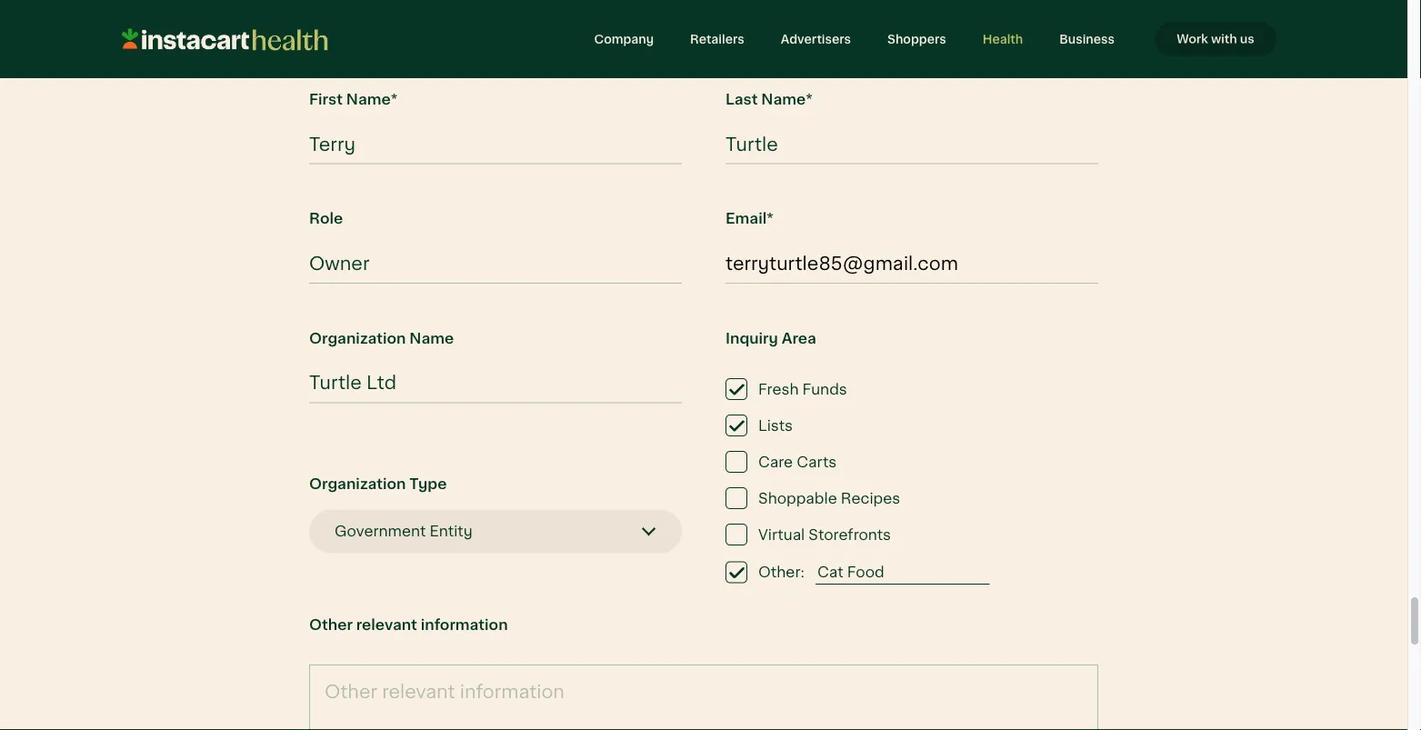 Task type: vqa. For each thing, say whether or not it's contained in the screenshot.
Terms apply. link
no



Task type: describe. For each thing, give the bounding box(es) containing it.
health
[[983, 33, 1024, 45]]

advertisers
[[781, 33, 852, 45]]

role
[[309, 211, 343, 227]]

shoppable
[[759, 491, 838, 507]]

lists
[[759, 418, 793, 434]]

together
[[522, 10, 699, 53]]

email*
[[726, 211, 774, 227]]

storefronts
[[809, 527, 892, 543]]

shoppable recipes
[[759, 491, 901, 507]]

last name*
[[726, 92, 813, 108]]

organization for organization type
[[309, 477, 406, 493]]

first
[[309, 92, 343, 108]]

organization name
[[309, 331, 454, 347]]

name* for last name*
[[762, 92, 813, 108]]

last
[[726, 92, 758, 108]]

work
[[413, 10, 513, 53]]

inquiry
[[726, 331, 779, 347]]

company
[[594, 33, 654, 45]]

advertisers button
[[763, 22, 870, 56]]

business button
[[1042, 22, 1134, 56]]

retailers button
[[672, 22, 763, 56]]

Your Inquiry field
[[816, 561, 990, 586]]

organization for organization name
[[309, 331, 406, 347]]

other
[[309, 617, 353, 633]]

virtual
[[759, 527, 805, 543]]

inquiry area
[[726, 331, 817, 347]]

work with us
[[1177, 33, 1255, 45]]

business
[[1060, 33, 1115, 45]]

company button
[[576, 22, 672, 56]]

name
[[410, 331, 454, 347]]

care
[[759, 455, 793, 470]]

Your Organization text field
[[309, 364, 682, 404]]

first name*
[[309, 92, 398, 108]]

carts
[[797, 455, 837, 470]]



Task type: locate. For each thing, give the bounding box(es) containing it.
shoppers
[[888, 33, 947, 45]]

care carts
[[759, 455, 837, 470]]

2 name* from the left
[[762, 92, 813, 108]]

information
[[421, 617, 508, 633]]

organization left name
[[309, 331, 406, 347]]

area
[[782, 331, 817, 347]]

1 organization from the top
[[309, 331, 406, 347]]

1 name* from the left
[[346, 92, 398, 108]]

fresh funds
[[759, 382, 848, 398]]

retailers
[[691, 33, 745, 45]]

shoppers button
[[870, 22, 965, 56]]

other relevant information
[[309, 617, 508, 633]]

relevant
[[356, 617, 417, 633]]

Your Role text field
[[309, 245, 682, 284]]

Your Email email field
[[726, 245, 1099, 284]]

let's work together
[[309, 10, 699, 53]]

work
[[1177, 33, 1209, 45]]

1 vertical spatial organization
[[309, 477, 406, 493]]

name* right last
[[762, 92, 813, 108]]

Your Last Name text field
[[726, 125, 1099, 165]]

Your First Name text field
[[309, 125, 682, 165]]

name*
[[346, 92, 398, 108], [762, 92, 813, 108]]

funds
[[803, 382, 848, 398]]

name* right first
[[346, 92, 398, 108]]

fresh
[[759, 382, 799, 398]]

type
[[410, 477, 447, 493]]

0 vertical spatial organization
[[309, 331, 406, 347]]

health button
[[965, 22, 1042, 56]]

organization type
[[309, 477, 447, 493]]

other:
[[759, 565, 805, 581]]

organization left type
[[309, 477, 406, 493]]

work with us link
[[1155, 22, 1277, 56]]

name* for first name*
[[346, 92, 398, 108]]

virtual storefronts
[[759, 527, 892, 543]]

us
[[1241, 33, 1255, 45]]

let's
[[309, 10, 404, 53]]

recipes
[[841, 491, 901, 507]]

Other relevant information text field
[[309, 666, 1099, 731]]

with
[[1212, 33, 1238, 45]]

organization
[[309, 331, 406, 347], [309, 477, 406, 493]]

1 horizontal spatial name*
[[762, 92, 813, 108]]

0 horizontal spatial name*
[[346, 92, 398, 108]]

2 organization from the top
[[309, 477, 406, 493]]



